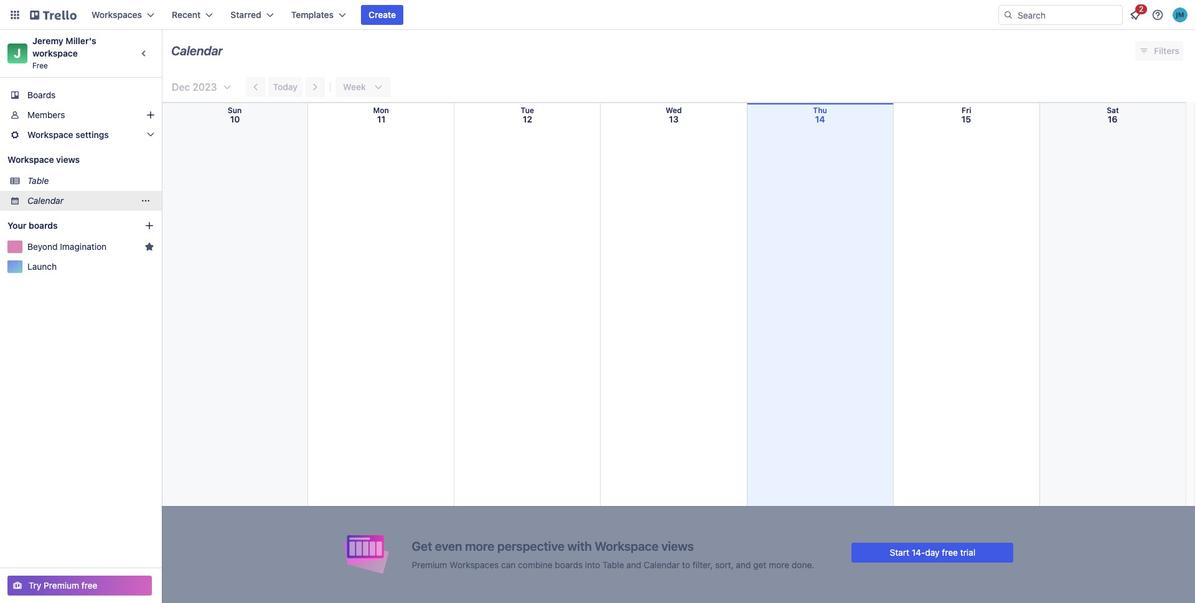 Task type: describe. For each thing, give the bounding box(es) containing it.
2 notifications image
[[1128, 7, 1143, 22]]

launch
[[27, 261, 57, 272]]

premium inside 'get even more perspective with workspace views premium workspaces can combine boards into table and calendar to filter, sort, and get more done.'
[[412, 560, 447, 571]]

your boards
[[7, 220, 58, 231]]

calendar inside 'get even more perspective with workspace views premium workspaces can combine boards into table and calendar to filter, sort, and get more done.'
[[644, 560, 680, 571]]

workspaces button
[[84, 5, 162, 25]]

sat
[[1107, 106, 1119, 115]]

boards inside 'get even more perspective with workspace views premium workspaces can combine boards into table and calendar to filter, sort, and get more done.'
[[555, 560, 583, 571]]

even
[[435, 539, 462, 554]]

14-
[[912, 548, 925, 558]]

members link
[[0, 105, 162, 125]]

tue
[[521, 106, 534, 115]]

try
[[29, 581, 41, 591]]

calendar link
[[27, 195, 134, 207]]

recent button
[[164, 5, 221, 25]]

can
[[501, 560, 516, 571]]

workspace for workspace settings
[[27, 129, 73, 140]]

0 vertical spatial table
[[27, 176, 49, 186]]

workspace settings button
[[0, 125, 162, 145]]

try premium free
[[29, 581, 97, 591]]

jeremy miller (jeremymiller198) image
[[1173, 7, 1188, 22]]

jeremy miller's workspace free
[[32, 35, 99, 70]]

launch link
[[27, 261, 154, 273]]

0 vertical spatial more
[[465, 539, 495, 554]]

10
[[230, 114, 240, 125]]

combine
[[518, 560, 553, 571]]

with
[[567, 539, 592, 554]]

recent
[[172, 9, 201, 20]]

1 horizontal spatial calendar
[[171, 44, 223, 58]]

beyond
[[27, 242, 58, 252]]

try premium free button
[[7, 577, 152, 596]]

jeremy
[[32, 35, 63, 46]]

free
[[32, 61, 48, 70]]

11
[[377, 114, 386, 125]]

add board image
[[144, 221, 154, 231]]

week button
[[336, 77, 391, 97]]

filters button
[[1136, 41, 1184, 61]]

dec 2023 button
[[167, 77, 232, 97]]

16
[[1108, 114, 1118, 125]]

Search field
[[1014, 6, 1123, 24]]

13
[[669, 114, 679, 125]]

boards
[[27, 90, 56, 100]]

workspace actions menu image
[[141, 196, 151, 206]]

perspective
[[497, 539, 565, 554]]

create
[[369, 9, 396, 20]]

templates
[[291, 9, 334, 20]]

jeremy miller's workspace link
[[32, 35, 99, 59]]

today
[[273, 82, 298, 92]]

boards link
[[0, 85, 162, 105]]

sort,
[[715, 560, 734, 571]]



Task type: vqa. For each thing, say whether or not it's contained in the screenshot.
Rahul JR, Senior Product Manager @ Zoho Corp image
no



Task type: locate. For each thing, give the bounding box(es) containing it.
1 horizontal spatial more
[[769, 560, 789, 571]]

fri
[[962, 106, 971, 115]]

0 vertical spatial calendar
[[171, 44, 223, 58]]

wed
[[666, 106, 682, 115]]

j link
[[7, 44, 27, 64]]

1 horizontal spatial table
[[603, 560, 624, 571]]

into
[[585, 560, 600, 571]]

1 horizontal spatial views
[[662, 539, 694, 554]]

sun
[[228, 106, 242, 115]]

thu
[[813, 106, 827, 115]]

free inside try premium free button
[[82, 581, 97, 591]]

calendar down recent dropdown button
[[171, 44, 223, 58]]

workspace up into
[[595, 539, 659, 554]]

15
[[962, 114, 971, 125]]

1 horizontal spatial boards
[[555, 560, 583, 571]]

premium right 'try'
[[44, 581, 79, 591]]

1 horizontal spatial workspaces
[[450, 560, 499, 571]]

premium
[[412, 560, 447, 571], [44, 581, 79, 591]]

and right into
[[627, 560, 641, 571]]

1 vertical spatial calendar
[[27, 195, 64, 206]]

beyond imagination link
[[27, 241, 139, 253]]

workspaces up miller's
[[92, 9, 142, 20]]

more right get
[[769, 560, 789, 571]]

table
[[27, 176, 49, 186], [603, 560, 624, 571]]

0 horizontal spatial more
[[465, 539, 495, 554]]

workspace
[[32, 48, 78, 59]]

2 vertical spatial calendar
[[644, 560, 680, 571]]

views inside 'get even more perspective with workspace views premium workspaces can combine boards into table and calendar to filter, sort, and get more done.'
[[662, 539, 694, 554]]

members
[[27, 110, 65, 120]]

table link
[[27, 175, 154, 187]]

0 vertical spatial boards
[[29, 220, 58, 231]]

boards down with
[[555, 560, 583, 571]]

starred
[[231, 9, 261, 20]]

mon
[[373, 106, 389, 115]]

settings
[[76, 129, 109, 140]]

open information menu image
[[1152, 9, 1164, 21]]

views
[[56, 154, 80, 165], [662, 539, 694, 554]]

1 vertical spatial boards
[[555, 560, 583, 571]]

2023
[[193, 82, 217, 93]]

1 vertical spatial views
[[662, 539, 694, 554]]

starred icon image
[[144, 242, 154, 252]]

back to home image
[[30, 5, 77, 25]]

workspace inside 'get even more perspective with workspace views premium workspaces can combine boards into table and calendar to filter, sort, and get more done.'
[[595, 539, 659, 554]]

workspace navigation collapse icon image
[[136, 45, 153, 62]]

free right day
[[942, 548, 958, 558]]

filters
[[1154, 45, 1180, 56]]

workspace settings
[[27, 129, 109, 140]]

today button
[[268, 77, 303, 97]]

boards up 'beyond'
[[29, 220, 58, 231]]

workspace views
[[7, 154, 80, 165]]

workspaces inside 'get even more perspective with workspace views premium workspaces can combine boards into table and calendar to filter, sort, and get more done.'
[[450, 560, 499, 571]]

calendar left to
[[644, 560, 680, 571]]

1 vertical spatial free
[[82, 581, 97, 591]]

miller's
[[66, 35, 96, 46]]

0 horizontal spatial premium
[[44, 581, 79, 591]]

0 vertical spatial views
[[56, 154, 80, 165]]

table inside 'get even more perspective with workspace views premium workspaces can combine boards into table and calendar to filter, sort, and get more done.'
[[603, 560, 624, 571]]

dec 2023
[[172, 82, 217, 93]]

your boards with 2 items element
[[7, 219, 126, 233]]

1 horizontal spatial premium
[[412, 560, 447, 571]]

create button
[[361, 5, 404, 25]]

filter,
[[693, 560, 713, 571]]

0 horizontal spatial and
[[627, 560, 641, 571]]

workspace
[[27, 129, 73, 140], [7, 154, 54, 165], [595, 539, 659, 554]]

and left get
[[736, 560, 751, 571]]

0 horizontal spatial free
[[82, 581, 97, 591]]

workspace down members
[[27, 129, 73, 140]]

workspaces down even
[[450, 560, 499, 571]]

calendar up your boards
[[27, 195, 64, 206]]

2 vertical spatial workspace
[[595, 539, 659, 554]]

start 14-day free trial link
[[852, 543, 1014, 563]]

1 vertical spatial more
[[769, 560, 789, 571]]

0 horizontal spatial views
[[56, 154, 80, 165]]

0 vertical spatial free
[[942, 548, 958, 558]]

workspace down workspace settings
[[7, 154, 54, 165]]

table right into
[[603, 560, 624, 571]]

calendar
[[171, 44, 223, 58], [27, 195, 64, 206], [644, 560, 680, 571]]

2 and from the left
[[736, 560, 751, 571]]

start
[[890, 548, 910, 558]]

1 and from the left
[[627, 560, 641, 571]]

done.
[[792, 560, 815, 571]]

14
[[815, 114, 825, 125]]

start 14-day free trial
[[890, 548, 976, 558]]

premium inside button
[[44, 581, 79, 591]]

and
[[627, 560, 641, 571], [736, 560, 751, 571]]

0 horizontal spatial workspaces
[[92, 9, 142, 20]]

1 horizontal spatial and
[[736, 560, 751, 571]]

boards
[[29, 220, 58, 231], [555, 560, 583, 571]]

day
[[925, 548, 940, 558]]

0 horizontal spatial calendar
[[27, 195, 64, 206]]

1 vertical spatial premium
[[44, 581, 79, 591]]

0 horizontal spatial table
[[27, 176, 49, 186]]

0 vertical spatial workspaces
[[92, 9, 142, 20]]

get
[[753, 560, 767, 571]]

dec
[[172, 82, 190, 93]]

0 vertical spatial premium
[[412, 560, 447, 571]]

templates button
[[284, 5, 354, 25]]

search image
[[1004, 10, 1014, 20]]

get
[[412, 539, 432, 554]]

premium down "get"
[[412, 560, 447, 571]]

workspace for workspace views
[[7, 154, 54, 165]]

more
[[465, 539, 495, 554], [769, 560, 789, 571]]

2 horizontal spatial calendar
[[644, 560, 680, 571]]

to
[[682, 560, 690, 571]]

1 vertical spatial workspaces
[[450, 560, 499, 571]]

table down workspace views
[[27, 176, 49, 186]]

0 vertical spatial workspace
[[27, 129, 73, 140]]

get even more perspective with workspace views premium workspaces can combine boards into table and calendar to filter, sort, and get more done.
[[412, 539, 815, 571]]

week
[[343, 82, 366, 92]]

imagination
[[60, 242, 107, 252]]

starred button
[[223, 5, 281, 25]]

1 horizontal spatial free
[[942, 548, 958, 558]]

more right even
[[465, 539, 495, 554]]

primary element
[[0, 0, 1195, 30]]

your
[[7, 220, 26, 231]]

j
[[14, 46, 21, 60]]

trial
[[960, 548, 976, 558]]

free
[[942, 548, 958, 558], [82, 581, 97, 591]]

beyond imagination
[[27, 242, 107, 252]]

0 horizontal spatial boards
[[29, 220, 58, 231]]

workspace inside dropdown button
[[27, 129, 73, 140]]

free inside the start 14-day free trial link
[[942, 548, 958, 558]]

1 vertical spatial table
[[603, 560, 624, 571]]

workspaces
[[92, 9, 142, 20], [450, 560, 499, 571]]

Calendar text field
[[171, 39, 223, 63]]

views up to
[[662, 539, 694, 554]]

12
[[523, 114, 532, 125]]

1 vertical spatial workspace
[[7, 154, 54, 165]]

free right 'try'
[[82, 581, 97, 591]]

workspaces inside popup button
[[92, 9, 142, 20]]

views down workspace settings
[[56, 154, 80, 165]]



